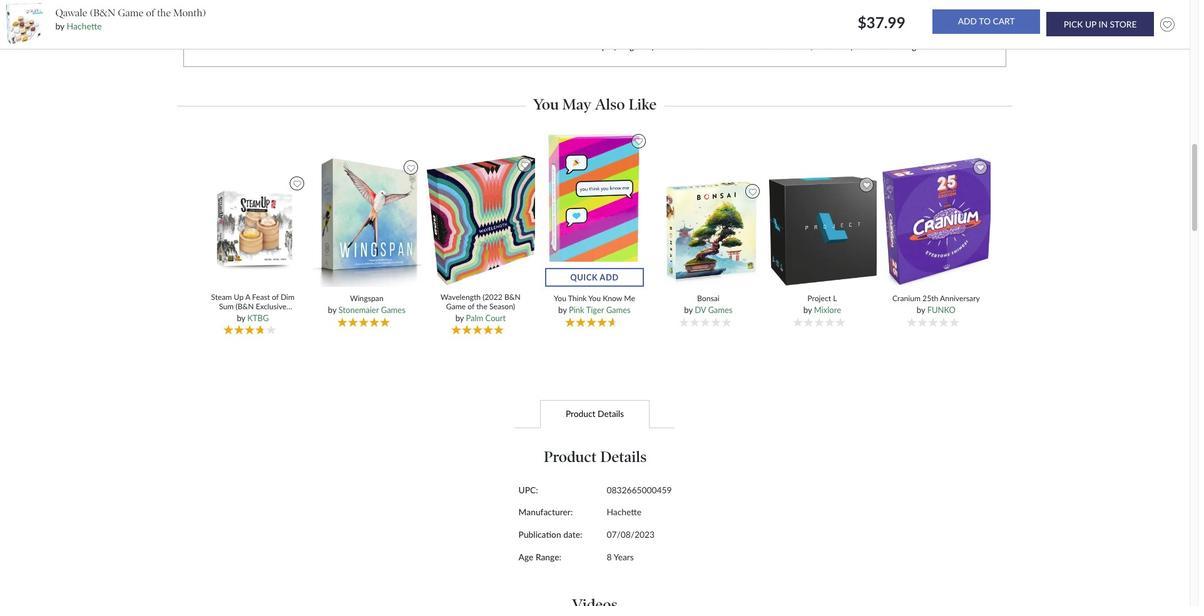 Task type: vqa. For each thing, say whether or not it's contained in the screenshot.
the left pebble
yes



Task type: describe. For each thing, give the bounding box(es) containing it.
modern
[[891, 25, 919, 36]]

0832665000459
[[607, 484, 672, 495]]

0 vertical spatial details
[[598, 409, 624, 419]]

b&n inside steam up a feast of dim sum (b&n exclusive edition) (2023 b&n game of the year)
[[259, 311, 275, 321]]

1 horizontal spatial to
[[754, 9, 762, 20]]

hachette inside the qawale (b&n game of the month) by hachette
[[67, 21, 102, 31]]

pink tiger games link
[[569, 305, 631, 315]]

1 horizontal spatial for
[[712, 9, 722, 20]]

tiger
[[587, 305, 605, 315]]

details inside tab panel
[[601, 448, 647, 466]]

random.
[[294, 0, 325, 6]]

by inside project l by mixlore
[[804, 305, 812, 315]]

by inside 'bonsai by dv games'
[[685, 305, 693, 315]]

by inside steam up a feast of dim sum (b&n exclusive edition) (2023 b&n game of the year) element
[[237, 313, 245, 323]]

25th
[[923, 294, 939, 303]]

0 horizontal spatial noble
[[713, 41, 735, 52]]

the
[[326, 26, 340, 37]]

you think you know me element
[[540, 131, 654, 337]]

by inside 'cranium 25th anniversary by funko'
[[917, 305, 926, 315]]

by inside wingspan by stonemaier games
[[328, 305, 337, 315]]

up
[[234, 292, 244, 302]]

an
[[417, 11, 426, 21]]

wavelength (2022 b&n game of the season) element
[[426, 155, 540, 337]]

decide
[[197, 0, 224, 6]]

the inside wavelength (2022 b&n game of the season) by palm court
[[477, 302, 488, 311]]

1 vertical spatial pebbles
[[486, 26, 515, 37]]

bonsai
[[698, 294, 720, 303]]

—
[[958, 25, 964, 36]]

-
[[776, 41, 779, 52]]

like
[[629, 95, 657, 113]]

years
[[614, 552, 634, 562]]

you may also like
[[533, 95, 657, 113]]

game inside the qawale (b&n game of the month) by hachette
[[118, 7, 144, 19]]

court
[[486, 313, 506, 323]]

by inside the qawale (b&n game of the month) by hachette
[[55, 21, 64, 31]]

me
[[625, 294, 636, 303]]

place
[[351, 11, 371, 21]]

$37.99
[[858, 13, 910, 31]]

steam
[[211, 292, 232, 302]]

project l by mixlore
[[804, 294, 842, 315]]

wingspan element
[[312, 158, 426, 337]]

age range:
[[519, 552, 562, 562]]

cranium
[[893, 294, 921, 303]]

a right —
[[966, 25, 971, 36]]

you left the think
[[554, 294, 567, 303]]

of inside the qawale (b&n game of the month) by hachette
[[146, 7, 155, 19]]

(b&n inside steam up a feast of dim sum (b&n exclusive edition) (2023 b&n game of the year)
[[236, 302, 254, 311]]

delighted
[[629, 9, 662, 20]]

think
[[568, 294, 587, 303]]

cranium 25th anniversary element
[[882, 157, 996, 337]]

boardgames
[[891, 41, 936, 52]]

first
[[241, 0, 256, 6]]

the left month.
[[915, 9, 927, 20]]

entertainment
[[699, 25, 751, 36]]

you may also like section
[[178, 91, 1013, 113]]

empty
[[429, 11, 453, 21]]

of inside wavelength (2022 b&n game of the season) by palm court
[[468, 302, 475, 311]]

caires,
[[789, 41, 813, 52]]

"we're
[[603, 9, 627, 20]]

sum
[[219, 302, 234, 311]]

be inside decide the first player at random. on their turn, the player chooses a stack of pebbles and places a pebble of their color on top. you cannot place a pebble in an empty space?note:?a single pebble in a space is considered to be a stack. the active player then takes that stack of pebbles and plays them
[[283, 26, 293, 37]]

1 horizontal spatial qawale
[[724, 9, 752, 20]]

is
[[221, 26, 227, 37]]

range:
[[536, 552, 562, 562]]

and up blend
[[664, 9, 678, 20]]

may
[[563, 95, 592, 113]]

upc:
[[519, 484, 538, 495]]

perfect
[[603, 41, 629, 52]]

product inside the "product details" link
[[566, 409, 596, 419]]

featured
[[774, 9, 805, 20]]

qawale (b&n game of the month) by hachette
[[55, 7, 206, 31]]

wingspan by stonemaier games
[[328, 294, 406, 315]]

edition)
[[209, 311, 235, 321]]

l
[[834, 294, 838, 303]]

0 horizontal spatial player
[[258, 0, 282, 6]]

bonsai by dv games
[[685, 294, 733, 315]]

funko
[[928, 305, 956, 315]]

also
[[595, 95, 625, 113]]

of up the is
[[225, 11, 233, 21]]

1 vertical spatial their
[[235, 11, 253, 21]]

manufacturer:
[[519, 507, 573, 517]]

hachette inside "we're delighted and honored for qawale to be featured as a barnes & noble game of the month. qawale offers a delightful blend of entertainment and strategy due to its classic feel but modern gameplay — a perfect game for the barnes & noble audience."  - t. caires, director of hachette boardgames usa.
[[856, 41, 889, 52]]

quick add button
[[545, 268, 644, 287]]

games inside you think you know me by pink tiger games
[[607, 305, 631, 315]]

plays
[[534, 26, 554, 37]]

2 horizontal spatial to
[[816, 25, 823, 36]]

1 in from the left
[[408, 11, 415, 21]]

of up exclusive at the left of the page
[[272, 292, 279, 302]]

date:
[[564, 529, 583, 540]]

single
[[514, 11, 536, 21]]

add to wishlist image
[[1158, 14, 1178, 35]]

a left '"we're' on the top of the page
[[576, 11, 580, 21]]

b&n inside wavelength (2022 b&n game of the season) by palm court
[[505, 292, 521, 302]]

classic
[[836, 25, 859, 36]]

that
[[436, 26, 451, 37]]

the left first
[[226, 0, 239, 6]]

product details inside 'product details' tab panel
[[544, 448, 647, 466]]

a right as
[[817, 9, 822, 20]]

chooses
[[422, 0, 454, 6]]

(b&n inside the qawale (b&n game of the month) by hachette
[[90, 7, 115, 19]]

due
[[800, 25, 814, 36]]

games for stonemaier games
[[381, 305, 406, 315]]

quick
[[571, 272, 598, 282]]

ktbg
[[248, 313, 269, 323]]

a right chooses
[[456, 0, 460, 6]]

to inside decide the first player at random. on their turn, the player chooses a stack of pebbles and places a pebble of their color on top. you cannot place a pebble in an empty space?note:?a single pebble in a space is considered to be a stack. the active player then takes that stack of pebbles and plays them
[[273, 26, 281, 37]]

a right offers
[[625, 25, 630, 36]]

honored
[[680, 9, 710, 20]]

steam up a feast of dim sum (b&n exclusive edition) (2023 b&n game of the year) element
[[198, 173, 312, 337]]

0 vertical spatial pebbles
[[495, 0, 524, 6]]

hachette link
[[67, 21, 102, 31]]

exclusive
[[256, 302, 287, 311]]

you think you know me by pink tiger games
[[554, 294, 636, 315]]

of down "classic"
[[847, 41, 854, 52]]

and up single
[[527, 0, 541, 6]]

0 vertical spatial their
[[341, 0, 359, 6]]

funko link
[[928, 305, 956, 315]]

wingspan
[[350, 294, 384, 303]]

blend
[[668, 25, 688, 36]]

pink
[[569, 305, 585, 315]]

its
[[825, 25, 834, 36]]

steam up a feast of dim sum (b&n exclusive edition) (2023 b&n game of the year) link
[[207, 292, 299, 330]]

product details tab panel
[[377, 429, 814, 593]]

project
[[808, 294, 832, 303]]

steam up a feast of dim sum (b&n exclusive edition) (2023 b&n game of the year)
[[209, 292, 296, 330]]

by inside you think you know me by pink tiger games
[[559, 305, 567, 315]]

you think you know me image
[[545, 131, 645, 288]]

product inside 'product details' tab panel
[[544, 448, 597, 466]]

places
[[543, 0, 567, 6]]

offers
[[603, 25, 623, 36]]

1 horizontal spatial player
[[368, 26, 391, 37]]



Task type: locate. For each thing, give the bounding box(es) containing it.
cannot
[[322, 11, 348, 21]]

the right turn,
[[382, 0, 394, 6]]

to left its
[[816, 25, 823, 36]]

noble down entertainment
[[713, 41, 735, 52]]

0 vertical spatial product details
[[566, 409, 624, 419]]

t.
[[781, 41, 787, 52]]

be left featured
[[764, 9, 772, 20]]

1 horizontal spatial pebble
[[380, 11, 406, 21]]

hachette down feel
[[856, 41, 889, 52]]

1 vertical spatial b&n
[[259, 311, 275, 321]]

1 vertical spatial (b&n
[[236, 302, 254, 311]]

stonemaier games link
[[339, 305, 406, 315]]

2 horizontal spatial qawale
[[957, 9, 985, 20]]

color
[[255, 11, 274, 21]]

publication date:
[[519, 529, 583, 540]]

hachette up '07/08/2023'
[[607, 507, 642, 517]]

usa.
[[938, 41, 956, 52]]

by left palm
[[456, 313, 464, 323]]

game left month)
[[118, 7, 144, 19]]

wavelength
[[441, 292, 481, 302]]

0 horizontal spatial &
[[705, 41, 711, 52]]

project l link
[[776, 294, 869, 303]]

by left "stonemaier"
[[328, 305, 337, 315]]

1 pebble from the left
[[197, 11, 223, 21]]

2 horizontal spatial games
[[709, 305, 733, 315]]

barnes up its
[[824, 9, 849, 20]]

by left ktbg link
[[237, 313, 245, 323]]

0 horizontal spatial games
[[381, 305, 406, 315]]

you
[[305, 11, 320, 21], [533, 95, 559, 113], [554, 294, 567, 303], [589, 294, 601, 303]]

and
[[527, 0, 541, 6], [664, 9, 678, 20], [753, 25, 767, 36], [518, 26, 532, 37]]

0 horizontal spatial for
[[652, 41, 662, 52]]

pebbles
[[495, 0, 524, 6], [486, 26, 515, 37]]

in down the places
[[566, 11, 573, 21]]

1 horizontal spatial games
[[607, 305, 631, 315]]

3 pebble from the left
[[538, 11, 564, 21]]

2 vertical spatial hachette
[[607, 507, 642, 517]]

of up "modern"
[[906, 9, 913, 20]]

0 horizontal spatial barnes
[[678, 41, 703, 52]]

the down (2023
[[243, 321, 254, 330]]

year)
[[255, 321, 272, 330]]

feel
[[862, 25, 875, 36]]

0 horizontal spatial b&n
[[259, 311, 275, 321]]

add
[[600, 272, 619, 282]]

considered
[[229, 26, 271, 37]]

& down entertainment
[[705, 41, 711, 52]]

be
[[764, 9, 772, 20], [283, 26, 293, 37]]

project l element
[[768, 175, 882, 337]]

you up the tiger
[[589, 294, 601, 303]]

of left month)
[[146, 7, 155, 19]]

1 horizontal spatial hachette
[[607, 507, 642, 517]]

games down the bonsai link
[[709, 305, 733, 315]]

qawale up —
[[957, 9, 985, 20]]

player up color
[[258, 0, 282, 6]]

wavelength (2022 b&n game of the season) by palm court
[[441, 292, 521, 323]]

2 horizontal spatial player
[[397, 0, 420, 6]]

the left month)
[[157, 7, 171, 19]]

month)
[[174, 7, 206, 19]]

(b&n up 'hachette' link
[[90, 7, 115, 19]]

decide the first player at random. on their turn, the player chooses a stack of pebbles and places a pebble of their color on top. you cannot place a pebble in an empty space?note:?a single pebble in a space is considered to be a stack. the active player then takes that stack of pebbles and plays them
[[197, 0, 988, 37]]

0 vertical spatial for
[[712, 9, 722, 20]]

publication
[[519, 529, 562, 540]]

noble up feel
[[859, 9, 880, 20]]

b&n
[[505, 292, 521, 302], [259, 311, 275, 321]]

strategy
[[769, 25, 798, 36]]

details
[[598, 409, 624, 419], [601, 448, 647, 466]]

(b&n
[[90, 7, 115, 19], [236, 302, 254, 311]]

2 in from the left
[[566, 11, 573, 21]]

game inside wavelength (2022 b&n game of the season) by palm court
[[446, 302, 466, 311]]

their up place
[[341, 0, 359, 6]]

product details inside the "product details" link
[[566, 409, 624, 419]]

games down wingspan link
[[381, 305, 406, 315]]

0 horizontal spatial qawale
[[55, 7, 87, 19]]

0 vertical spatial b&n
[[505, 292, 521, 302]]

2 pebble from the left
[[380, 11, 406, 21]]

1 horizontal spatial &
[[851, 9, 857, 20]]

season)
[[490, 302, 515, 311]]

games inside wingspan by stonemaier games
[[381, 305, 406, 315]]

0 vertical spatial &
[[851, 9, 857, 20]]

1 vertical spatial product
[[544, 448, 597, 466]]

for right game
[[652, 41, 662, 52]]

product details
[[566, 409, 624, 419], [544, 448, 647, 466]]

0 vertical spatial barnes
[[824, 9, 849, 20]]

wingspan image
[[312, 158, 425, 288]]

stack.
[[302, 26, 324, 37]]

of up 'space?note:?a'
[[485, 0, 492, 6]]

player left then
[[368, 26, 391, 37]]

qawale up 'hachette' link
[[55, 7, 87, 19]]

game inside steam up a feast of dim sum (b&n exclusive edition) (2023 b&n game of the year)
[[277, 311, 296, 321]]

and down single
[[518, 26, 532, 37]]

b&n up year)
[[259, 311, 275, 321]]

on
[[327, 0, 339, 6]]

of up palm
[[468, 302, 475, 311]]

the inside the qawale (b&n game of the month) by hachette
[[157, 7, 171, 19]]

active
[[343, 26, 366, 37]]

palm
[[466, 313, 484, 323]]

palm court link
[[466, 313, 506, 323]]

pebbles up single
[[495, 0, 524, 6]]

1 horizontal spatial barnes
[[824, 9, 849, 20]]

the
[[226, 0, 239, 6], [382, 0, 394, 6], [157, 7, 171, 19], [915, 9, 927, 20], [664, 41, 676, 52], [477, 302, 488, 311], [243, 321, 254, 330]]

a
[[456, 0, 460, 6], [569, 0, 574, 6], [817, 9, 822, 20], [373, 11, 377, 21], [576, 11, 580, 21], [625, 25, 630, 36], [966, 25, 971, 36], [295, 26, 300, 37]]

player up the an
[[397, 0, 420, 6]]

for up entertainment
[[712, 9, 722, 20]]

0 vertical spatial noble
[[859, 9, 880, 20]]

(2023
[[237, 311, 257, 321]]

pebbles down 'space?note:?a'
[[486, 26, 515, 37]]

0 horizontal spatial hachette
[[67, 21, 102, 31]]

(b&n up (2023
[[236, 302, 254, 311]]

in
[[408, 11, 415, 21], [566, 11, 573, 21]]

know
[[603, 294, 623, 303]]

8
[[607, 552, 612, 562]]

dim
[[281, 292, 295, 302]]

turn,
[[361, 0, 380, 6]]

you left may
[[533, 95, 559, 113]]

1 vertical spatial stack
[[453, 26, 473, 37]]

by inside wavelength (2022 b&n game of the season) by palm court
[[456, 313, 464, 323]]

0 horizontal spatial to
[[273, 26, 281, 37]]

games down know
[[607, 305, 631, 315]]

you inside 'section'
[[533, 95, 559, 113]]

games inside 'bonsai by dv games'
[[709, 305, 733, 315]]

1 horizontal spatial be
[[764, 9, 772, 20]]

steam up a feast of dim sum (b&n exclusive edition) (2023 b&n game of the year) image
[[198, 173, 311, 286]]

game down exclusive at the left of the page
[[277, 311, 296, 321]]

to up audience."
[[754, 9, 762, 20]]

3 games from the left
[[709, 305, 733, 315]]

game
[[631, 41, 650, 52]]

feast
[[252, 292, 270, 302]]

their down first
[[235, 11, 253, 21]]

cranium 25th anniversary by funko
[[893, 294, 981, 315]]

8  years
[[607, 552, 634, 562]]

0 horizontal spatial pebble
[[197, 11, 223, 21]]

0 horizontal spatial be
[[283, 26, 293, 37]]

1 vertical spatial noble
[[713, 41, 735, 52]]

0 horizontal spatial in
[[408, 11, 415, 21]]

1 vertical spatial barnes
[[678, 41, 703, 52]]

qawale inside the qawale (b&n game of the month) by hachette
[[55, 7, 87, 19]]

0 vertical spatial product
[[566, 409, 596, 419]]

the down blend
[[664, 41, 676, 52]]

barnes down blend
[[678, 41, 703, 52]]

1 horizontal spatial noble
[[859, 9, 880, 20]]

at
[[284, 0, 291, 6]]

1 games from the left
[[381, 305, 406, 315]]

0 vertical spatial be
[[764, 9, 772, 20]]

b&n up season)
[[505, 292, 521, 302]]

0 horizontal spatial (b&n
[[90, 7, 115, 19]]

bonsai image
[[654, 181, 767, 288]]

in left the an
[[408, 11, 415, 21]]

2 horizontal spatial pebble
[[538, 11, 564, 21]]

gameplay
[[921, 25, 956, 36]]

1 horizontal spatial their
[[341, 0, 359, 6]]

the inside steam up a feast of dim sum (b&n exclusive edition) (2023 b&n game of the year)
[[243, 321, 254, 330]]

barnes
[[824, 9, 849, 20], [678, 41, 703, 52]]

noble
[[859, 9, 880, 20], [713, 41, 735, 52]]

by left pink
[[559, 305, 567, 315]]

games for dv games
[[709, 305, 733, 315]]

of down (2023
[[234, 321, 241, 330]]

& up "classic"
[[851, 9, 857, 20]]

a down turn,
[[373, 11, 377, 21]]

1 vertical spatial product details
[[544, 448, 647, 466]]

game inside "we're delighted and honored for qawale to be featured as a barnes & noble game of the month. qawale offers a delightful blend of entertainment and strategy due to its classic feel but modern gameplay — a perfect game for the barnes & noble audience."  - t. caires, director of hachette boardgames usa.
[[882, 9, 904, 20]]

stack
[[462, 0, 482, 6], [453, 26, 473, 37]]

you down 'random.'
[[305, 11, 320, 21]]

0 vertical spatial hachette
[[67, 21, 102, 31]]

by down "project"
[[804, 305, 812, 315]]

be down on
[[283, 26, 293, 37]]

cranium 25th anniversary link
[[890, 294, 983, 303]]

anniversary
[[941, 294, 981, 303]]

you inside decide the first player at random. on their turn, the player chooses a stack of pebbles and places a pebble of their color on top. you cannot place a pebble in an empty space?note:?a single pebble in a space is considered to be a stack. the active player then takes that stack of pebbles and plays them
[[305, 11, 320, 21]]

qawale (b&n game of the month) image
[[6, 3, 43, 46]]

hachette right qawale (b&n game of the month) image
[[67, 21, 102, 31]]

1 horizontal spatial b&n
[[505, 292, 521, 302]]

be inside "we're delighted and honored for qawale to be featured as a barnes & noble game of the month. qawale offers a delightful blend of entertainment and strategy due to its classic feel but modern gameplay — a perfect game for the barnes & noble audience."  - t. caires, director of hachette boardgames usa.
[[764, 9, 772, 20]]

space?note:?a
[[455, 11, 511, 21]]

stack up 'space?note:?a'
[[462, 0, 482, 6]]

project l image
[[768, 175, 881, 288]]

pebble down the places
[[538, 11, 564, 21]]

2 games from the left
[[607, 305, 631, 315]]

stack right that
[[453, 26, 473, 37]]

wavelength (2022 b&n game of the season) link
[[434, 292, 527, 311]]

by left the dv
[[685, 305, 693, 315]]

for
[[712, 9, 722, 20], [652, 41, 662, 52]]

but
[[877, 25, 889, 36]]

mixlore
[[815, 305, 842, 315]]

by down 25th
[[917, 305, 926, 315]]

games
[[381, 305, 406, 315], [607, 305, 631, 315], [709, 305, 733, 315]]

game up but
[[882, 9, 904, 20]]

product details link
[[541, 400, 650, 429]]

1 vertical spatial be
[[283, 26, 293, 37]]

cranium 25th anniversary image
[[882, 157, 995, 288]]

game
[[118, 7, 144, 19], [882, 9, 904, 20], [446, 302, 466, 311], [277, 311, 296, 321]]

by left 'hachette' link
[[55, 21, 64, 31]]

wavelength (2022 b&n game of the season) image
[[426, 155, 539, 286]]

2 horizontal spatial hachette
[[856, 41, 889, 52]]

game down wavelength
[[446, 302, 466, 311]]

a left stack. at the left of page
[[295, 26, 300, 37]]

pebble up then
[[380, 11, 406, 21]]

space
[[197, 26, 218, 37]]

to down on
[[273, 26, 281, 37]]

0 vertical spatial stack
[[462, 0, 482, 6]]

1 vertical spatial &
[[705, 41, 711, 52]]

a right the places
[[569, 0, 574, 6]]

a
[[245, 292, 250, 302]]

None submit
[[933, 9, 1041, 34], [1047, 12, 1155, 37], [933, 9, 1041, 34], [1047, 12, 1155, 37]]

1 horizontal spatial (b&n
[[236, 302, 254, 311]]

of right blend
[[690, 25, 697, 36]]

0 horizontal spatial their
[[235, 11, 253, 21]]

mixlore link
[[815, 305, 842, 315]]

qawale up entertainment
[[724, 9, 752, 20]]

age
[[519, 552, 534, 562]]

wingspan link
[[321, 294, 413, 303]]

1 vertical spatial for
[[652, 41, 662, 52]]

0 vertical spatial (b&n
[[90, 7, 115, 19]]

and up audience."
[[753, 25, 767, 36]]

pebble down decide
[[197, 11, 223, 21]]

the up palm court link
[[477, 302, 488, 311]]

player
[[258, 0, 282, 6], [397, 0, 420, 6], [368, 26, 391, 37]]

1 horizontal spatial in
[[566, 11, 573, 21]]

bonsai link
[[662, 294, 755, 303]]

bonsai element
[[654, 181, 768, 337]]

takes
[[413, 26, 433, 37]]

of down 'space?note:?a'
[[476, 26, 483, 37]]

1 vertical spatial details
[[601, 448, 647, 466]]

hachette inside 'product details' tab panel
[[607, 507, 642, 517]]

audience."
[[737, 41, 774, 52]]

1 vertical spatial hachette
[[856, 41, 889, 52]]

of
[[485, 0, 492, 6], [146, 7, 155, 19], [906, 9, 913, 20], [225, 11, 233, 21], [690, 25, 697, 36], [476, 26, 483, 37], [847, 41, 854, 52], [272, 292, 279, 302], [468, 302, 475, 311], [234, 321, 241, 330]]



